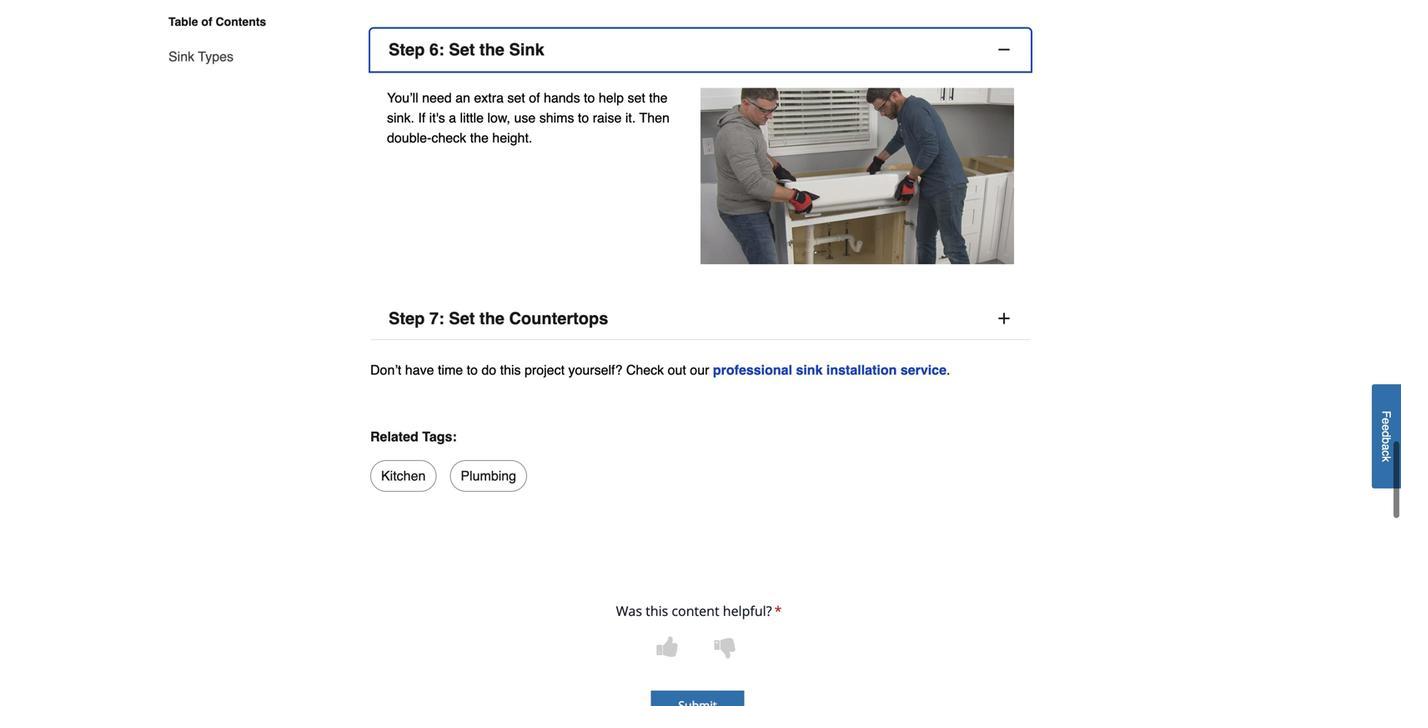 Task type: vqa. For each thing, say whether or not it's contained in the screenshot.
TAGS:
yes



Task type: locate. For each thing, give the bounding box(es) containing it.
1 vertical spatial of
[[529, 90, 540, 106]]

little
[[460, 110, 484, 126]]

e
[[1380, 418, 1393, 425], [1380, 425, 1393, 431]]

of
[[201, 15, 212, 28], [529, 90, 540, 106]]

0 vertical spatial to
[[584, 90, 595, 106]]

the up extra
[[480, 40, 505, 59]]

1 horizontal spatial sink
[[509, 40, 544, 59]]

0 vertical spatial step
[[389, 40, 425, 59]]

the up the then
[[649, 90, 668, 106]]

of up use
[[529, 90, 540, 106]]

e up d
[[1380, 418, 1393, 425]]

don't have time to do this project yourself? check out our professional sink installation service .
[[370, 362, 950, 378]]

to left raise
[[578, 110, 589, 126]]

sink types link
[[168, 37, 234, 67]]

to left help
[[584, 90, 595, 106]]

a
[[449, 110, 456, 126], [1380, 444, 1393, 451]]

set for 6:
[[449, 40, 475, 59]]

0 vertical spatial set
[[449, 40, 475, 59]]

set up use
[[507, 90, 525, 106]]

step for step 6: set the sink
[[389, 40, 425, 59]]

step left 7:
[[389, 309, 425, 328]]

1 set from the left
[[507, 90, 525, 106]]

f
[[1380, 411, 1393, 418]]

1 horizontal spatial a
[[1380, 444, 1393, 451]]

step
[[389, 40, 425, 59], [389, 309, 425, 328]]

step inside 'button'
[[389, 309, 425, 328]]

set
[[507, 90, 525, 106], [628, 90, 645, 106]]

the up the "do"
[[480, 309, 505, 328]]

1 vertical spatial set
[[449, 309, 475, 328]]

set right 6:
[[449, 40, 475, 59]]

e up b
[[1380, 425, 1393, 431]]

countertops
[[509, 309, 608, 328]]

0 horizontal spatial sink
[[168, 49, 194, 64]]

set inside 'button'
[[449, 309, 475, 328]]

table of contents
[[168, 15, 266, 28]]

1 horizontal spatial set
[[628, 90, 645, 106]]

1 horizontal spatial of
[[529, 90, 540, 106]]

0 horizontal spatial a
[[449, 110, 456, 126]]

.
[[947, 362, 950, 378]]

1 set from the top
[[449, 40, 475, 59]]

use
[[514, 110, 536, 126]]

help
[[599, 90, 624, 106]]

1 vertical spatial step
[[389, 309, 425, 328]]

of right table
[[201, 15, 212, 28]]

set
[[449, 40, 475, 59], [449, 309, 475, 328]]

sink inside table of contents element
[[168, 49, 194, 64]]

2 e from the top
[[1380, 425, 1393, 431]]

a right it's
[[449, 110, 456, 126]]

plumbing link
[[450, 460, 527, 492]]

0 horizontal spatial set
[[507, 90, 525, 106]]

contents
[[216, 15, 266, 28]]

do
[[482, 362, 496, 378]]

related
[[370, 429, 419, 445]]

d
[[1380, 431, 1393, 438]]

a up k
[[1380, 444, 1393, 451]]

professional sink installation service link
[[713, 362, 947, 378]]

2 step from the top
[[389, 309, 425, 328]]

step 6: set the sink button
[[370, 29, 1031, 71]]

to left the "do"
[[467, 362, 478, 378]]

to
[[584, 90, 595, 106], [578, 110, 589, 126], [467, 362, 478, 378]]

the
[[480, 40, 505, 59], [649, 90, 668, 106], [470, 130, 489, 146], [480, 309, 505, 328]]

sink up hands at the left of the page
[[509, 40, 544, 59]]

time
[[438, 362, 463, 378]]

set up it.
[[628, 90, 645, 106]]

0 vertical spatial of
[[201, 15, 212, 28]]

related tags:
[[370, 429, 457, 445]]

plumbing
[[461, 468, 516, 484]]

plus image
[[996, 310, 1013, 327]]

kitchen
[[381, 468, 426, 484]]

don't
[[370, 362, 401, 378]]

1 step from the top
[[389, 40, 425, 59]]

1 e from the top
[[1380, 418, 1393, 425]]

service
[[901, 362, 947, 378]]

1 vertical spatial to
[[578, 110, 589, 126]]

0 vertical spatial a
[[449, 110, 456, 126]]

sink left types
[[168, 49, 194, 64]]

2 set from the top
[[449, 309, 475, 328]]

step left 6:
[[389, 40, 425, 59]]

set inside button
[[449, 40, 475, 59]]

step for step 7: set the countertops
[[389, 309, 425, 328]]

step 7: set the countertops button
[[370, 298, 1031, 340]]

sink
[[509, 40, 544, 59], [168, 49, 194, 64]]

1 vertical spatial a
[[1380, 444, 1393, 451]]

set right 7:
[[449, 309, 475, 328]]

7:
[[429, 309, 444, 328]]

k
[[1380, 457, 1393, 462]]

tags:
[[422, 429, 457, 445]]

step inside button
[[389, 40, 425, 59]]



Task type: describe. For each thing, give the bounding box(es) containing it.
you'll need an extra set of hands to help set the sink. if it's a little low, use shims to raise it. then double-check the height.
[[387, 90, 670, 146]]

you'll
[[387, 90, 418, 106]]

need
[[422, 90, 452, 106]]

if
[[418, 110, 426, 126]]

hands
[[544, 90, 580, 106]]

raise
[[593, 110, 622, 126]]

table of contents element
[[148, 13, 266, 67]]

f e e d b a c k button
[[1372, 385, 1401, 489]]

an
[[456, 90, 470, 106]]

sink.
[[387, 110, 414, 126]]

out
[[668, 362, 686, 378]]

professional
[[713, 362, 792, 378]]

yourself?
[[568, 362, 623, 378]]

installation
[[826, 362, 897, 378]]

check
[[626, 362, 664, 378]]

f e e d b a c k
[[1380, 411, 1393, 462]]

the down little
[[470, 130, 489, 146]]

c
[[1380, 451, 1393, 457]]

sink types
[[168, 49, 234, 64]]

sink inside button
[[509, 40, 544, 59]]

0 horizontal spatial of
[[201, 15, 212, 28]]

of inside 'you'll need an extra set of hands to help set the sink. if it's a little low, use shims to raise it. then double-check the height.'
[[529, 90, 540, 106]]

6:
[[429, 40, 444, 59]]

it.
[[625, 110, 636, 126]]

kitchen link
[[370, 460, 437, 492]]

shims
[[539, 110, 574, 126]]

the inside 'button'
[[480, 309, 505, 328]]

project
[[525, 362, 565, 378]]

table
[[168, 15, 198, 28]]

step 6: set the sink
[[389, 40, 544, 59]]

types
[[198, 49, 234, 64]]

check
[[432, 130, 466, 146]]

2 set from the left
[[628, 90, 645, 106]]

2 vertical spatial to
[[467, 362, 478, 378]]

double-
[[387, 130, 432, 146]]

extra
[[474, 90, 504, 106]]

set for 7:
[[449, 309, 475, 328]]

then
[[639, 110, 670, 126]]

sink
[[796, 362, 823, 378]]

height.
[[492, 130, 532, 146]]

our
[[690, 362, 709, 378]]

b
[[1380, 438, 1393, 444]]

the inside button
[[480, 40, 505, 59]]

have
[[405, 362, 434, 378]]

minus image
[[996, 41, 1013, 58]]

step 7: set the countertops
[[389, 309, 608, 328]]

low,
[[487, 110, 510, 126]]

a inside button
[[1380, 444, 1393, 451]]

two men setting a white farmhouse sink into a white kitchen cabinet. image
[[701, 88, 1014, 265]]

it's
[[429, 110, 445, 126]]

this
[[500, 362, 521, 378]]

a inside 'you'll need an extra set of hands to help set the sink. if it's a little low, use shims to raise it. then double-check the height.'
[[449, 110, 456, 126]]



